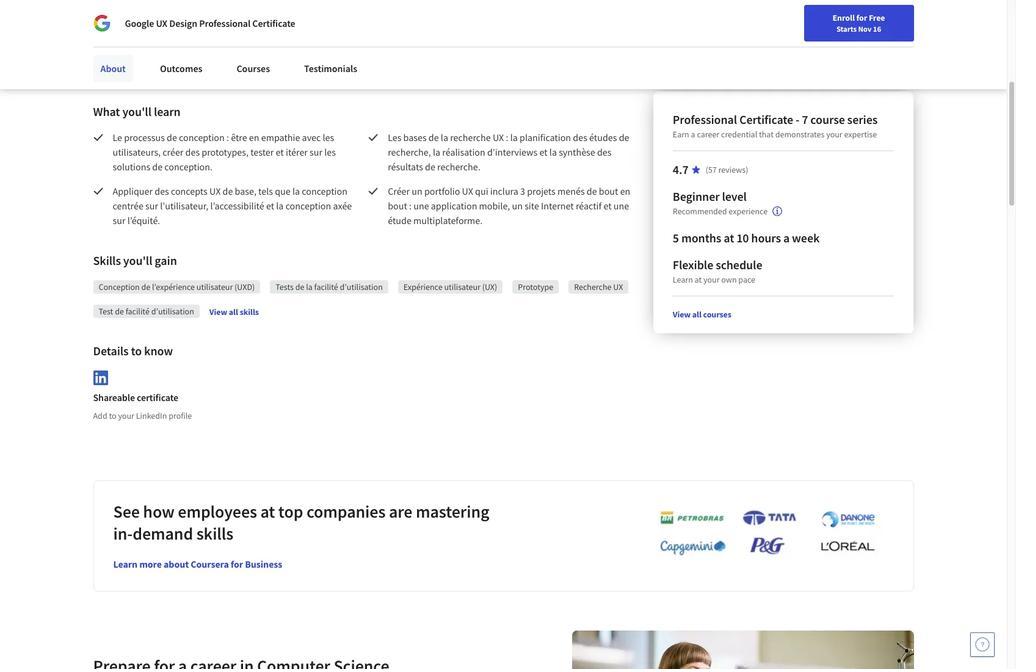 Task type: locate. For each thing, give the bounding box(es) containing it.
0 horizontal spatial d'utilisation
[[151, 306, 194, 317]]

une down bout
[[614, 200, 629, 212]]

2 courses link from the top
[[229, 55, 277, 82]]

about link for first outcomes link from the top
[[93, 48, 133, 75]]

0 vertical spatial a
[[691, 129, 696, 140]]

courses link for 1st outcomes link from the bottom of the page
[[229, 55, 277, 82]]

for inside enroll for free starts nov 16
[[857, 12, 868, 23]]

tels
[[258, 185, 273, 197]]

1 utilisateur from the left
[[197, 282, 233, 293]]

view left courses
[[673, 309, 691, 320]]

add to your linkedin profile
[[93, 410, 192, 421]]

bases
[[404, 131, 427, 144]]

coursera enterprise logos image
[[642, 510, 886, 562]]

2 testimonials link from the top
[[297, 55, 365, 82]]

about link
[[93, 48, 133, 75], [93, 55, 133, 82]]

la up réalisation
[[441, 131, 448, 144]]

appliquer
[[113, 185, 153, 197]]

recherche
[[450, 131, 491, 144]]

own
[[722, 274, 737, 285]]

multiplateforme.
[[414, 214, 483, 227]]

your inside flexible schedule learn at your own pace
[[704, 274, 720, 285]]

0 horizontal spatial skills
[[196, 523, 234, 545]]

0 vertical spatial conception
[[179, 131, 225, 144]]

1 horizontal spatial learn
[[673, 274, 693, 285]]

0 vertical spatial your
[[827, 129, 843, 140]]

étude
[[388, 214, 412, 227]]

un
[[412, 185, 423, 197], [512, 200, 523, 212]]

1 courses link from the top
[[229, 48, 277, 75]]

appliquer des concepts ux de base, tels que la conception centrée sur l'utilisateur, l'accessibilité et la conception axée sur l'équité.
[[113, 185, 354, 227]]

0 vertical spatial you'll
[[122, 104, 151, 119]]

enroll
[[833, 12, 855, 23]]

testimonials link for first outcomes link from the top's courses link
[[297, 48, 365, 75]]

None search field
[[174, 8, 467, 32]]

certificate inside professional certificate - 7 course series earn a career credential that demonstrates your expertise
[[740, 112, 794, 127]]

outcomes for 1st outcomes link from the bottom of the page
[[160, 62, 202, 75]]

nov
[[858, 24, 872, 34]]

d'interviews
[[487, 146, 538, 158]]

ux inside the appliquer des concepts ux de base, tels que la conception centrée sur l'utilisateur, l'accessibilité et la conception axée sur l'équité.
[[210, 185, 221, 197]]

site
[[525, 200, 539, 212]]

sur down the centrée
[[113, 214, 126, 227]]

de up test de facilité d'utilisation
[[141, 282, 150, 293]]

0 horizontal spatial at
[[260, 501, 275, 523]]

about link down google image
[[93, 48, 133, 75]]

at inside see how employees at top companies are mastering in-demand skills
[[260, 501, 275, 523]]

0 horizontal spatial :
[[227, 131, 229, 144]]

0 vertical spatial skills
[[240, 306, 259, 317]]

at for flexible schedule learn at your own pace
[[695, 274, 702, 285]]

1 courses from the top
[[237, 56, 270, 68]]

1 vertical spatial en
[[620, 185, 631, 197]]

que
[[275, 185, 291, 197]]

for left business
[[231, 558, 243, 570]]

0 horizontal spatial en
[[249, 131, 259, 144]]

all down (uxd)
[[229, 306, 238, 317]]

recherche ux
[[574, 282, 623, 293]]

skills
[[240, 306, 259, 317], [196, 523, 234, 545]]

1 vertical spatial conception
[[302, 185, 348, 197]]

learn left the more
[[113, 558, 138, 570]]

linkedin
[[136, 410, 167, 421]]

0 vertical spatial un
[[412, 185, 423, 197]]

sur down avec
[[310, 146, 323, 158]]

conception up axée
[[302, 185, 348, 197]]

1 horizontal spatial facilité
[[314, 282, 338, 293]]

1 testimonials from the top
[[304, 56, 358, 68]]

de
[[167, 131, 177, 144], [429, 131, 439, 144], [619, 131, 629, 144], [152, 161, 163, 173], [425, 161, 435, 173], [223, 185, 233, 197], [587, 185, 597, 197], [141, 282, 150, 293], [295, 282, 304, 293], [115, 306, 124, 317]]

test
[[99, 306, 113, 317]]

0 vertical spatial en
[[249, 131, 259, 144]]

0 vertical spatial professional
[[199, 17, 251, 29]]

2 vertical spatial at
[[260, 501, 275, 523]]

et inside les bases de la recherche ux : la planification des études de recherche, la réalisation d'interviews et la synthèse des résultats de recherche.
[[540, 146, 548, 158]]

about down google image
[[100, 56, 126, 68]]

to for know
[[131, 343, 142, 359]]

2 vertical spatial conception
[[286, 200, 331, 212]]

être
[[231, 131, 247, 144]]

0 horizontal spatial learn
[[113, 558, 138, 570]]

: up d'interviews on the top
[[506, 131, 509, 144]]

2 horizontal spatial at
[[724, 230, 734, 246]]

professional up career
[[673, 112, 737, 127]]

de inside 'créer un portfolio ux qui inclura 3 projets menés de bout en bout : une application mobile, un site internet réactif et une étude multiplateforme.'
[[587, 185, 597, 197]]

testimonials
[[304, 56, 358, 68], [304, 62, 358, 75]]

: inside le processus de conception : être en empathie avec les utilisateurs, créer des prototypes, tester et itérer sur les solutions de conception.
[[227, 131, 229, 144]]

testimonials link for 1st outcomes link from the bottom of the page's courses link
[[297, 55, 365, 82]]

sur up 'l'équité.' on the left top of the page
[[145, 200, 158, 212]]

0 vertical spatial at
[[724, 230, 734, 246]]

ux up d'interviews on the top
[[493, 131, 504, 144]]

les bases de la recherche ux : la planification des études de recherche, la réalisation d'interviews et la synthèse des résultats de recherche.
[[388, 131, 631, 173]]

des up conception.
[[185, 146, 200, 158]]

utilisateur
[[197, 282, 233, 293], [444, 282, 481, 293]]

are
[[389, 501, 413, 523]]

en inside 'créer un portfolio ux qui inclura 3 projets menés de bout en bout : une application mobile, un site internet réactif et une étude multiplateforme.'
[[620, 185, 631, 197]]

1 vertical spatial at
[[695, 274, 702, 285]]

learn down flexible
[[673, 274, 693, 285]]

outcomes link
[[153, 48, 210, 75], [153, 55, 210, 82]]

un right créer
[[412, 185, 423, 197]]

ux
[[156, 17, 167, 29], [493, 131, 504, 144], [210, 185, 221, 197], [462, 185, 473, 197], [613, 282, 623, 293]]

view down conception de l'expérience utilisateur (uxd)
[[209, 306, 227, 317]]

la up d'interviews on the top
[[510, 131, 518, 144]]

coursera
[[191, 558, 229, 570]]

0 horizontal spatial certificate
[[252, 17, 295, 29]]

synthèse
[[559, 146, 595, 158]]

2 about from the top
[[100, 62, 126, 75]]

skills up coursera
[[196, 523, 234, 545]]

1 horizontal spatial une
[[614, 200, 629, 212]]

1 vertical spatial your
[[704, 274, 720, 285]]

professional right design
[[199, 17, 251, 29]]

un left site
[[512, 200, 523, 212]]

1 vertical spatial d'utilisation
[[151, 306, 194, 317]]

all
[[229, 306, 238, 317], [693, 309, 702, 320]]

0 vertical spatial to
[[131, 343, 142, 359]]

a
[[691, 129, 696, 140], [784, 230, 790, 246]]

all for courses
[[693, 309, 702, 320]]

google image
[[93, 15, 110, 32]]

et down planification
[[540, 146, 548, 158]]

at left the 10
[[724, 230, 734, 246]]

et down "tels"
[[266, 200, 274, 212]]

facilité down conception
[[126, 306, 150, 317]]

une right bout :
[[414, 200, 429, 212]]

2 about link from the top
[[93, 55, 133, 82]]

all for skills
[[229, 306, 238, 317]]

0 horizontal spatial your
[[118, 410, 134, 421]]

1 horizontal spatial d'utilisation
[[340, 282, 383, 293]]

2 utilisateur from the left
[[444, 282, 481, 293]]

1 horizontal spatial utilisateur
[[444, 282, 481, 293]]

0 horizontal spatial une
[[414, 200, 429, 212]]

:
[[227, 131, 229, 144], [506, 131, 509, 144]]

1 vertical spatial you'll
[[123, 253, 152, 268]]

professional certificate - 7 course series earn a career credential that demonstrates your expertise
[[673, 112, 878, 140]]

2 vertical spatial sur
[[113, 214, 126, 227]]

google ux design professional certificate
[[125, 17, 295, 29]]

about
[[100, 56, 126, 68], [100, 62, 126, 75]]

: left être
[[227, 131, 229, 144]]

1 horizontal spatial professional
[[673, 112, 737, 127]]

1 about link from the top
[[93, 48, 133, 75]]

0 vertical spatial for
[[857, 12, 868, 23]]

courses
[[237, 56, 270, 68], [237, 62, 270, 75]]

a right earn
[[691, 129, 696, 140]]

you'll up 'processus'
[[122, 104, 151, 119]]

professional
[[199, 17, 251, 29], [673, 112, 737, 127]]

et down bout
[[604, 200, 612, 212]]

portfolio
[[425, 185, 460, 197]]

show notifications image
[[842, 15, 857, 30]]

what
[[93, 104, 120, 119]]

d'utilisation
[[340, 282, 383, 293], [151, 306, 194, 317]]

at for see how employees at top companies are mastering in-demand skills
[[260, 501, 275, 523]]

des up l'utilisateur,
[[155, 185, 169, 197]]

to right add
[[109, 410, 116, 421]]

2 horizontal spatial your
[[827, 129, 843, 140]]

utilisateur left (ux)
[[444, 282, 481, 293]]

1 horizontal spatial your
[[704, 274, 720, 285]]

credential
[[721, 129, 758, 140]]

utilisateur left (uxd)
[[197, 282, 233, 293]]

0 vertical spatial sur
[[310, 146, 323, 158]]

1 horizontal spatial skills
[[240, 306, 259, 317]]

1 vertical spatial facilité
[[126, 306, 150, 317]]

about up what
[[100, 62, 126, 75]]

1 about from the top
[[100, 56, 126, 68]]

demand
[[133, 523, 193, 545]]

in-
[[113, 523, 133, 545]]

your down shareable certificate
[[118, 410, 134, 421]]

tests de la facilité d'utilisation
[[276, 282, 383, 293]]

1 horizontal spatial en
[[620, 185, 631, 197]]

des up synthèse
[[573, 131, 588, 144]]

courses for first outcomes link from the top
[[237, 56, 270, 68]]

utilisateurs,
[[113, 146, 161, 158]]

0 horizontal spatial to
[[109, 410, 116, 421]]

de up 'réactif'
[[587, 185, 597, 197]]

at left top in the left bottom of the page
[[260, 501, 275, 523]]

et inside 'créer un portfolio ux qui inclura 3 projets menés de bout en bout : une application mobile, un site internet réactif et une étude multiplateforme.'
[[604, 200, 612, 212]]

outcomes
[[160, 56, 202, 68], [160, 62, 202, 75]]

a left week
[[784, 230, 790, 246]]

1 vertical spatial skills
[[196, 523, 234, 545]]

0 vertical spatial learn
[[673, 274, 693, 285]]

centrée
[[113, 200, 143, 212]]

facilité right tests
[[314, 282, 338, 293]]

1 vertical spatial a
[[784, 230, 790, 246]]

testimonials for first outcomes link from the top
[[304, 56, 358, 68]]

1 testimonials link from the top
[[297, 48, 365, 75]]

1 horizontal spatial view
[[673, 309, 691, 320]]

concepts
[[171, 185, 208, 197]]

1 horizontal spatial certificate
[[740, 112, 794, 127]]

to left know
[[131, 343, 142, 359]]

view for view all courses
[[673, 309, 691, 320]]

view all skills button
[[209, 306, 259, 318]]

2 horizontal spatial sur
[[310, 146, 323, 158]]

des inside the appliquer des concepts ux de base, tels que la conception centrée sur l'utilisateur, l'accessibilité et la conception axée sur l'équité.
[[155, 185, 169, 197]]

0 vertical spatial certificate
[[252, 17, 295, 29]]

1 horizontal spatial all
[[693, 309, 702, 320]]

la up recherche.
[[433, 146, 440, 158]]

1 vertical spatial professional
[[673, 112, 737, 127]]

top
[[278, 501, 303, 523]]

all inside button
[[229, 306, 238, 317]]

professional inside professional certificate - 7 course series earn a career credential that demonstrates your expertise
[[673, 112, 737, 127]]

en right bout
[[620, 185, 631, 197]]

certificate
[[137, 391, 178, 404]]

1 horizontal spatial :
[[506, 131, 509, 144]]

les right avec
[[323, 131, 334, 144]]

la
[[441, 131, 448, 144], [510, 131, 518, 144], [433, 146, 440, 158], [550, 146, 557, 158], [293, 185, 300, 197], [276, 200, 284, 212], [306, 282, 313, 293]]

ux left qui
[[462, 185, 473, 197]]

1 : from the left
[[227, 131, 229, 144]]

your left own
[[704, 274, 720, 285]]

2 courses from the top
[[237, 62, 270, 75]]

en right être
[[249, 131, 259, 144]]

créer
[[388, 185, 410, 197]]

at inside flexible schedule learn at your own pace
[[695, 274, 702, 285]]

conception
[[179, 131, 225, 144], [302, 185, 348, 197], [286, 200, 331, 212]]

0 horizontal spatial a
[[691, 129, 696, 140]]

at
[[724, 230, 734, 246], [695, 274, 702, 285], [260, 501, 275, 523]]

1 horizontal spatial to
[[131, 343, 142, 359]]

1 vertical spatial learn
[[113, 558, 138, 570]]

2 : from the left
[[506, 131, 509, 144]]

et down the empathie at the left of the page
[[276, 146, 284, 158]]

companies
[[307, 501, 386, 523]]

1 horizontal spatial un
[[512, 200, 523, 212]]

coursera image
[[15, 10, 92, 29]]

2 outcomes from the top
[[160, 62, 202, 75]]

bout :
[[388, 200, 412, 212]]

la right tests
[[306, 282, 313, 293]]

(uxd)
[[235, 282, 255, 293]]

conception down que
[[286, 200, 331, 212]]

your down course at right top
[[827, 129, 843, 140]]

for up "nov" at the right top of page
[[857, 12, 868, 23]]

view inside button
[[209, 306, 227, 317]]

de up l'accessibilité
[[223, 185, 233, 197]]

1 outcomes from the top
[[160, 56, 202, 68]]

études
[[589, 131, 617, 144]]

your inside professional certificate - 7 course series earn a career credential that demonstrates your expertise
[[827, 129, 843, 140]]

0 horizontal spatial view
[[209, 306, 227, 317]]

ux right concepts
[[210, 185, 221, 197]]

1 une from the left
[[414, 200, 429, 212]]

1 horizontal spatial for
[[857, 12, 868, 23]]

ux left design
[[156, 17, 167, 29]]

skills inside see how employees at top companies are mastering in-demand skills
[[196, 523, 234, 545]]

you'll left gain
[[123, 253, 152, 268]]

ux inside 'créer un portfolio ux qui inclura 3 projets menés de bout en bout : une application mobile, un site internet réactif et une étude multiplateforme.'
[[462, 185, 473, 197]]

0 horizontal spatial all
[[229, 306, 238, 317]]

0 vertical spatial facilité
[[314, 282, 338, 293]]

skills down (uxd)
[[240, 306, 259, 317]]

des
[[573, 131, 588, 144], [185, 146, 200, 158], [597, 146, 612, 158], [155, 185, 169, 197]]

1 vertical spatial to
[[109, 410, 116, 421]]

flexible
[[673, 257, 714, 272]]

une
[[414, 200, 429, 212], [614, 200, 629, 212]]

1 vertical spatial certificate
[[740, 112, 794, 127]]

1 horizontal spatial at
[[695, 274, 702, 285]]

0 vertical spatial d'utilisation
[[340, 282, 383, 293]]

1 vertical spatial sur
[[145, 200, 158, 212]]

recherche
[[574, 282, 612, 293]]

2 outcomes link from the top
[[153, 55, 210, 82]]

for
[[857, 12, 868, 23], [231, 558, 243, 570]]

solutions
[[113, 161, 150, 173]]

about link up what
[[93, 55, 133, 82]]

see how employees at top companies are mastering in-demand skills
[[113, 501, 490, 545]]

0 horizontal spatial utilisateur
[[197, 282, 233, 293]]

1 vertical spatial un
[[512, 200, 523, 212]]

2 testimonials from the top
[[304, 62, 358, 75]]

all left courses
[[693, 309, 702, 320]]

les right itérer
[[325, 146, 336, 158]]

at down flexible
[[695, 274, 702, 285]]

0 horizontal spatial for
[[231, 558, 243, 570]]

de inside the appliquer des concepts ux de base, tels que la conception centrée sur l'utilisateur, l'accessibilité et la conception axée sur l'équité.
[[223, 185, 233, 197]]

application
[[431, 200, 477, 212]]

learn more about coursera for business link
[[113, 558, 282, 570]]

de up créer
[[167, 131, 177, 144]]

conception up prototypes,
[[179, 131, 225, 144]]

2 une from the left
[[614, 200, 629, 212]]



Task type: vqa. For each thing, say whether or not it's contained in the screenshot.
this
no



Task type: describe. For each thing, give the bounding box(es) containing it.
view all courses
[[673, 309, 732, 320]]

1 vertical spatial for
[[231, 558, 243, 570]]

details
[[93, 343, 129, 359]]

beginner level
[[673, 189, 747, 204]]

courses
[[703, 309, 732, 320]]

mobile,
[[479, 200, 510, 212]]

de right test
[[115, 306, 124, 317]]

le processus de conception : être en empathie avec les utilisateurs, créer des prototypes, tester et itérer sur les solutions de conception.
[[113, 131, 338, 173]]

reviews)
[[719, 164, 749, 175]]

1 vertical spatial les
[[325, 146, 336, 158]]

conception de l'expérience utilisateur (uxd)
[[99, 282, 255, 293]]

outcomes for first outcomes link from the top
[[160, 56, 202, 68]]

le
[[113, 131, 122, 144]]

you'll for what
[[122, 104, 151, 119]]

about for first outcomes link from the top's about link
[[100, 56, 126, 68]]

processus
[[124, 131, 165, 144]]

0 horizontal spatial facilité
[[126, 306, 150, 317]]

et inside le processus de conception : être en empathie avec les utilisateurs, créer des prototypes, tester et itérer sur les solutions de conception.
[[276, 146, 284, 158]]

expérience utilisateur (ux)
[[404, 282, 497, 293]]

view for view all skills
[[209, 306, 227, 317]]

shareable
[[93, 391, 135, 404]]

2 vertical spatial your
[[118, 410, 134, 421]]

testimonials for 1st outcomes link from the bottom of the page
[[304, 62, 358, 75]]

prototypes,
[[202, 146, 249, 158]]

shareable certificate
[[93, 391, 178, 404]]

0 horizontal spatial professional
[[199, 17, 251, 29]]

ux right recherche
[[613, 282, 623, 293]]

la right que
[[293, 185, 300, 197]]

réactif
[[576, 200, 602, 212]]

what you'll learn
[[93, 104, 181, 119]]

you'll for skills
[[123, 253, 152, 268]]

courses link for first outcomes link from the top
[[229, 48, 277, 75]]

test de facilité d'utilisation
[[99, 306, 194, 317]]

(57
[[706, 164, 717, 175]]

information about difficulty level pre-requisites. image
[[773, 206, 783, 216]]

bout
[[599, 185, 618, 197]]

google
[[125, 17, 154, 29]]

conception
[[99, 282, 140, 293]]

beginner
[[673, 189, 720, 204]]

learn inside flexible schedule learn at your own pace
[[673, 274, 693, 285]]

0 horizontal spatial un
[[412, 185, 423, 197]]

week
[[792, 230, 820, 246]]

courses for 1st outcomes link from the bottom of the page
[[237, 62, 270, 75]]

add
[[93, 410, 107, 421]]

english
[[773, 14, 803, 26]]

des down the études
[[597, 146, 612, 158]]

tester
[[251, 146, 274, 158]]

la down planification
[[550, 146, 557, 158]]

0 vertical spatial les
[[323, 131, 334, 144]]

a inside professional certificate - 7 course series earn a career credential that demonstrates your expertise
[[691, 129, 696, 140]]

employees
[[178, 501, 257, 523]]

réalisation
[[442, 146, 485, 158]]

5
[[673, 230, 679, 246]]

des inside le processus de conception : être en empathie avec les utilisateurs, créer des prototypes, tester et itérer sur les solutions de conception.
[[185, 146, 200, 158]]

3
[[520, 185, 525, 197]]

créer un portfolio ux qui inclura 3 projets menés de bout en bout : une application mobile, un site internet réactif et une étude multiplateforme.
[[388, 185, 633, 227]]

7
[[802, 112, 808, 127]]

flexible schedule learn at your own pace
[[673, 257, 763, 285]]

mastering
[[416, 501, 490, 523]]

l'expérience
[[152, 282, 195, 293]]

about for about link associated with 1st outcomes link from the bottom of the page
[[100, 62, 126, 75]]

enroll for free starts nov 16
[[833, 12, 885, 34]]

ux inside les bases de la recherche ux : la planification des études de recherche, la réalisation d'interviews et la synthèse des résultats de recherche.
[[493, 131, 504, 144]]

demonstrates
[[776, 129, 825, 140]]

learn more about coursera for business
[[113, 558, 282, 570]]

internet
[[541, 200, 574, 212]]

business
[[245, 558, 282, 570]]

free
[[869, 12, 885, 23]]

series
[[848, 112, 878, 127]]

de right résultats
[[425, 161, 435, 173]]

hours
[[752, 230, 781, 246]]

16
[[873, 24, 882, 34]]

to for your
[[109, 410, 116, 421]]

l'accessibilité
[[210, 200, 264, 212]]

level
[[722, 189, 747, 204]]

months
[[682, 230, 722, 246]]

design
[[169, 17, 197, 29]]

en inside le processus de conception : être en empathie avec les utilisateurs, créer des prototypes, tester et itérer sur les solutions de conception.
[[249, 131, 259, 144]]

experience
[[729, 206, 768, 217]]

avec
[[302, 131, 321, 144]]

de right the bases
[[429, 131, 439, 144]]

empathie
[[261, 131, 300, 144]]

pace
[[739, 274, 756, 285]]

itérer
[[286, 146, 308, 158]]

la down que
[[276, 200, 284, 212]]

schedule
[[716, 257, 763, 272]]

expertise
[[844, 129, 877, 140]]

1 horizontal spatial sur
[[145, 200, 158, 212]]

sur inside le processus de conception : être en empathie avec les utilisateurs, créer des prototypes, tester et itérer sur les solutions de conception.
[[310, 146, 323, 158]]

inclura
[[490, 185, 519, 197]]

et inside the appliquer des concepts ux de base, tels que la conception centrée sur l'utilisateur, l'accessibilité et la conception axée sur l'équité.
[[266, 200, 274, 212]]

1 horizontal spatial a
[[784, 230, 790, 246]]

conception inside le processus de conception : être en empathie avec les utilisateurs, créer des prototypes, tester et itérer sur les solutions de conception.
[[179, 131, 225, 144]]

english button
[[751, 0, 825, 40]]

see
[[113, 501, 140, 523]]

l'utilisateur,
[[160, 200, 208, 212]]

projets
[[527, 185, 556, 197]]

skills you'll gain
[[93, 253, 177, 268]]

de right tests
[[295, 282, 304, 293]]

de right the études
[[619, 131, 629, 144]]

know
[[144, 343, 173, 359]]

tests
[[276, 282, 294, 293]]

créer
[[163, 146, 184, 158]]

qui
[[475, 185, 488, 197]]

l'équité.
[[127, 214, 160, 227]]

5 months at 10 hours a week
[[673, 230, 820, 246]]

1 outcomes link from the top
[[153, 48, 210, 75]]

about link for 1st outcomes link from the bottom of the page
[[93, 55, 133, 82]]

help center image
[[976, 638, 990, 652]]

career
[[697, 129, 720, 140]]

résultats
[[388, 161, 423, 173]]

axée
[[333, 200, 352, 212]]

0 horizontal spatial sur
[[113, 214, 126, 227]]

skills inside button
[[240, 306, 259, 317]]

: inside les bases de la recherche ux : la planification des études de recherche, la réalisation d'interviews et la synthèse des résultats de recherche.
[[506, 131, 509, 144]]

4.7
[[673, 162, 689, 177]]

conception.
[[165, 161, 213, 173]]

prototype
[[518, 282, 554, 293]]

menés
[[558, 185, 585, 197]]

learn
[[154, 104, 181, 119]]

de down utilisateurs,
[[152, 161, 163, 173]]

recommended
[[673, 206, 727, 217]]



